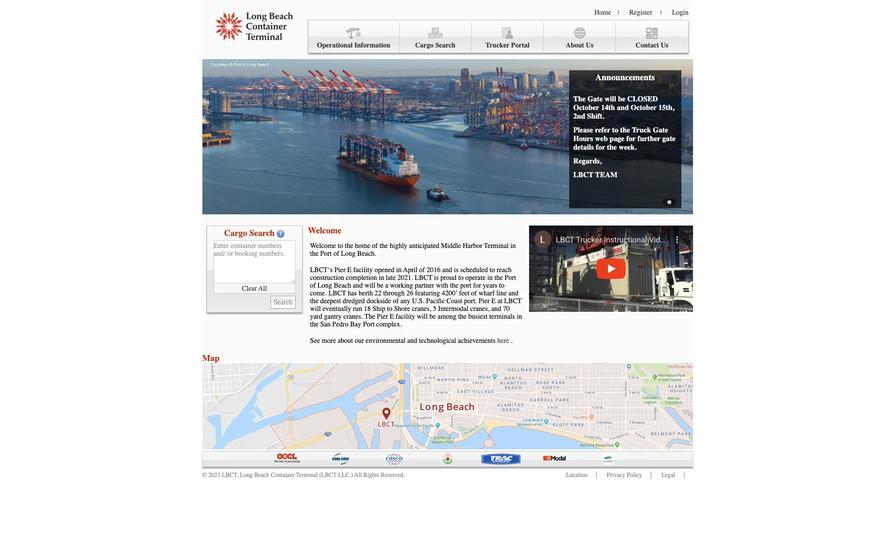Task type: locate. For each thing, give the bounding box(es) containing it.
the left san
[[310, 321, 319, 329]]

long right lbct,
[[240, 472, 253, 479]]

pedro
[[333, 321, 349, 329]]

truck
[[632, 126, 651, 134]]

all right llc.) at left bottom
[[355, 472, 362, 479]]

in
[[511, 242, 516, 250], [396, 266, 402, 274], [379, 274, 384, 282], [488, 274, 493, 282], [517, 313, 522, 321]]

to inside "welcome to the home of the highly anticipated middle harbor terminal in the port of long beach."
[[338, 242, 343, 250]]

welcome inside "welcome to the home of the highly anticipated middle harbor terminal in the port of long beach."
[[310, 242, 336, 250]]

details
[[574, 143, 594, 152]]

october up truck
[[631, 103, 657, 112]]

1 vertical spatial facility
[[396, 313, 415, 321]]

0 horizontal spatial cargo
[[224, 228, 247, 238]]

1 horizontal spatial terminal
[[484, 242, 509, 250]]

| right home link
[[618, 9, 619, 16]]

will inside the gate will be closed october 14th and october 15th, 2nd shift.
[[605, 95, 617, 103]]

featuring
[[415, 290, 440, 298]]

home link
[[595, 9, 612, 16]]

all right clear
[[258, 285, 267, 293]]

0 vertical spatial pier
[[335, 266, 346, 274]]

of right home
[[372, 242, 378, 250]]

working
[[390, 282, 413, 290]]

please
[[574, 126, 593, 134]]

come.
[[310, 290, 327, 298]]

in up reach
[[511, 242, 516, 250]]

1 horizontal spatial pier
[[377, 313, 388, 321]]

beach left container
[[254, 472, 269, 479]]

of
[[372, 242, 378, 250], [334, 250, 339, 258], [419, 266, 425, 274], [310, 282, 316, 290], [471, 290, 477, 298], [393, 298, 399, 305]]

reach
[[497, 266, 512, 274]]

berth
[[359, 290, 373, 298]]

2021.
[[398, 274, 413, 282]]

shore
[[394, 305, 410, 313]]

2 vertical spatial long
[[240, 472, 253, 479]]

port up line on the right bottom of the page
[[505, 274, 516, 282]]

2 horizontal spatial long
[[341, 250, 356, 258]]

0 vertical spatial all
[[258, 285, 267, 293]]

the
[[621, 126, 631, 134], [607, 143, 617, 152], [345, 242, 353, 250], [380, 242, 388, 250], [310, 250, 319, 258], [495, 274, 503, 282], [450, 282, 459, 290], [310, 298, 319, 305], [458, 313, 467, 321], [310, 321, 319, 329]]

26
[[407, 290, 414, 298]]

1 horizontal spatial |
[[661, 9, 662, 16]]

long down the lbct's
[[318, 282, 332, 290]]

be left closed
[[618, 95, 626, 103]]

0 horizontal spatial terminal
[[296, 472, 318, 479]]

be left a
[[377, 282, 384, 290]]

and
[[442, 266, 452, 274], [353, 282, 363, 290], [509, 290, 519, 298], [492, 305, 502, 313], [408, 337, 417, 345]]

terminal right "harbor"
[[484, 242, 509, 250]]

|
[[618, 9, 619, 16], [661, 9, 662, 16]]

october up "please"
[[574, 103, 600, 112]]

2023
[[208, 472, 220, 479]]

lbct's
[[310, 266, 333, 274]]

2 vertical spatial e
[[390, 313, 394, 321]]

0 vertical spatial terminal
[[484, 242, 509, 250]]

any
[[401, 298, 411, 305]]

in inside "welcome to the home of the highly anticipated middle harbor terminal in the port of long beach."
[[511, 242, 516, 250]]

menu bar
[[308, 20, 689, 53]]

| left login link
[[661, 9, 662, 16]]

1 horizontal spatial e
[[390, 313, 394, 321]]

beach up dredged
[[334, 282, 351, 290]]

years
[[483, 282, 498, 290]]

0 vertical spatial long
[[341, 250, 356, 258]]

long
[[341, 250, 356, 258], [318, 282, 332, 290], [240, 472, 253, 479]]

pier down dockside
[[377, 313, 388, 321]]

1 vertical spatial cargo
[[224, 228, 247, 238]]

team
[[596, 171, 618, 179]]

0 horizontal spatial be
[[377, 282, 384, 290]]

0 horizontal spatial us
[[586, 41, 594, 49]]

15th,
[[659, 103, 675, 112]]

is left scheduled at right top
[[454, 266, 459, 274]]

to right ship
[[387, 305, 393, 313]]

will left a
[[365, 282, 375, 290]]

for inside lbct's pier e facility opened in april of 2016 and is scheduled to reach construction completion in late 2021.  lbct is proud to operate in the port of long beach and will be a working partner with the port for years to come.  lbct has berth 22 through 26 featuring 4200' feet of wharf line and the deepest dredged dockside of any u.s. pacific coast port. pier e at lbct will eventually run 18 ship to shore cranes, 5 intermodal cranes, and 70 yard gantry cranes. the pier e facility will be among the busiest terminals in the san pedro bay port complex.
[[473, 282, 481, 290]]

2 horizontal spatial be
[[618, 95, 626, 103]]

2 us from the left
[[661, 41, 669, 49]]

pier right the lbct's
[[335, 266, 346, 274]]

0 horizontal spatial port
[[320, 250, 332, 258]]

2 horizontal spatial e
[[492, 298, 496, 305]]

the right among
[[458, 313, 467, 321]]

1 vertical spatial the
[[365, 313, 375, 321]]

beach inside lbct's pier e facility opened in april of 2016 and is scheduled to reach construction completion in late 2021.  lbct is proud to operate in the port of long beach and will be a working partner with the port for years to come.  lbct has berth 22 through 26 featuring 4200' feet of wharf line and the deepest dredged dockside of any u.s. pacific coast port. pier e at lbct will eventually run 18 ship to shore cranes, 5 intermodal cranes, and 70 yard gantry cranes. the pier e facility will be among the busiest terminals in the san pedro bay port complex.
[[334, 282, 351, 290]]

with
[[436, 282, 449, 290]]

1 horizontal spatial cargo search
[[415, 41, 456, 49]]

port right bay
[[363, 321, 375, 329]]

0 vertical spatial the
[[574, 95, 586, 103]]

for right port
[[473, 282, 481, 290]]

contact us link
[[616, 22, 688, 53]]

welcome for welcome
[[308, 226, 342, 236]]

0 vertical spatial welcome
[[308, 226, 342, 236]]

2 vertical spatial be
[[430, 313, 436, 321]]

be left among
[[430, 313, 436, 321]]

please refer to the truck gate hours web page for further gate details for the week.
[[574, 126, 676, 152]]

run
[[353, 305, 362, 313]]

the up '2nd'
[[574, 95, 586, 103]]

2 horizontal spatial pier
[[479, 298, 490, 305]]

1 | from the left
[[618, 9, 619, 16]]

login
[[672, 9, 689, 16]]

the right run
[[365, 313, 375, 321]]

1 horizontal spatial cargo
[[415, 41, 434, 49]]

1 us from the left
[[586, 41, 594, 49]]

to left reach
[[490, 266, 495, 274]]

in right late
[[396, 266, 402, 274]]

the gate will be closed october 14th and october 15th, 2nd shift.
[[574, 95, 675, 120]]

1 vertical spatial e
[[492, 298, 496, 305]]

and right line on the right bottom of the page
[[509, 290, 519, 298]]

0 vertical spatial facility
[[353, 266, 373, 274]]

0 horizontal spatial |
[[618, 9, 619, 16]]

1 october from the left
[[574, 103, 600, 112]]

0 vertical spatial search
[[436, 41, 456, 49]]

0 horizontal spatial october
[[574, 103, 600, 112]]

further
[[638, 134, 661, 143]]

pier
[[335, 266, 346, 274], [479, 298, 490, 305], [377, 313, 388, 321]]

cranes, down wharf
[[470, 305, 490, 313]]

e left shore
[[390, 313, 394, 321]]

here link
[[497, 337, 509, 345]]

lbct
[[574, 171, 594, 179], [415, 274, 433, 282], [329, 290, 346, 298], [504, 298, 522, 305]]

e up has
[[347, 266, 352, 274]]

1 horizontal spatial port
[[363, 321, 375, 329]]

2 cranes, from the left
[[470, 305, 490, 313]]

location link
[[566, 472, 588, 479]]

us right about
[[586, 41, 594, 49]]

e left the at
[[492, 298, 496, 305]]

port up the lbct's
[[320, 250, 332, 258]]

0 horizontal spatial search
[[250, 228, 275, 238]]

1 horizontal spatial long
[[318, 282, 332, 290]]

the up the lbct's
[[310, 250, 319, 258]]

0 vertical spatial port
[[320, 250, 332, 258]]

facility down any
[[396, 313, 415, 321]]

1 vertical spatial terminal
[[296, 472, 318, 479]]

is
[[454, 266, 459, 274], [434, 274, 439, 282]]

0 vertical spatial beach
[[334, 282, 351, 290]]

terminal left (lbct
[[296, 472, 318, 479]]

cranes, left 5
[[412, 305, 432, 313]]

port inside "welcome to the home of the highly anticipated middle harbor terminal in the port of long beach."
[[320, 250, 332, 258]]

to left home
[[338, 242, 343, 250]]

wharf
[[479, 290, 495, 298]]

lbct right the at
[[504, 298, 522, 305]]

0 horizontal spatial beach
[[254, 472, 269, 479]]

register
[[630, 9, 653, 16]]

0 horizontal spatial cargo search
[[224, 228, 275, 238]]

port
[[320, 250, 332, 258], [505, 274, 516, 282], [363, 321, 375, 329]]

in left late
[[379, 274, 384, 282]]

contact
[[636, 41, 659, 49]]

for right details
[[596, 143, 606, 152]]

all
[[258, 285, 267, 293], [355, 472, 362, 479]]

refer
[[595, 126, 611, 134]]

to right refer on the top right of page
[[613, 126, 619, 134]]

terminal
[[484, 242, 509, 250], [296, 472, 318, 479]]

facility down beach.
[[353, 266, 373, 274]]

clear
[[242, 285, 257, 293]]

construction
[[310, 274, 344, 282]]

middle
[[441, 242, 461, 250]]

is left proud
[[434, 274, 439, 282]]

0 horizontal spatial the
[[365, 313, 375, 321]]

70
[[503, 305, 510, 313]]

Enter container numbers and/ or booking numbers. text field
[[214, 241, 296, 284]]

map
[[202, 354, 220, 364]]

will down come.
[[310, 305, 321, 313]]

1 horizontal spatial us
[[661, 41, 669, 49]]

web
[[595, 134, 608, 143]]

of left 2016
[[419, 266, 425, 274]]

1 vertical spatial long
[[318, 282, 332, 290]]

for right 'page' in the top right of the page
[[627, 134, 636, 143]]

pier right the port.
[[479, 298, 490, 305]]

will down announcements
[[605, 95, 617, 103]]

in right 70 on the right of the page
[[517, 313, 522, 321]]

a
[[385, 282, 389, 290]]

None submit
[[271, 296, 296, 309]]

0 horizontal spatial gate
[[588, 95, 603, 103]]

terminals
[[490, 313, 515, 321]]

2 horizontal spatial port
[[505, 274, 516, 282]]

5
[[433, 305, 437, 313]]

cargo search
[[415, 41, 456, 49], [224, 228, 275, 238]]

reserved.
[[381, 472, 405, 479]]

0 vertical spatial cargo
[[415, 41, 434, 49]]

1 horizontal spatial facility
[[396, 313, 415, 321]]

here
[[497, 337, 509, 345]]

0 vertical spatial gate
[[588, 95, 603, 103]]

the
[[574, 95, 586, 103], [365, 313, 375, 321]]

1 horizontal spatial the
[[574, 95, 586, 103]]

be inside the gate will be closed october 14th and october 15th, 2nd shift.
[[618, 95, 626, 103]]

long left beach.
[[341, 250, 356, 258]]

0 horizontal spatial for
[[473, 282, 481, 290]]

welcome
[[308, 226, 342, 236], [310, 242, 336, 250]]

1 horizontal spatial all
[[355, 472, 362, 479]]

1 horizontal spatial search
[[436, 41, 456, 49]]

gate up the shift. on the right of page
[[588, 95, 603, 103]]

gate inside please refer to the truck gate hours web page for further gate details for the week.
[[653, 126, 669, 134]]

e
[[347, 266, 352, 274], [492, 298, 496, 305], [390, 313, 394, 321]]

1 horizontal spatial gate
[[653, 126, 669, 134]]

the left highly
[[380, 242, 388, 250]]

1 horizontal spatial is
[[454, 266, 459, 274]]

hours
[[574, 134, 593, 143]]

1 cranes, from the left
[[412, 305, 432, 313]]

us right contact
[[661, 41, 669, 49]]

and right 2016
[[442, 266, 452, 274]]

eventually
[[323, 305, 351, 313]]

0 horizontal spatial all
[[258, 285, 267, 293]]

gate
[[588, 95, 603, 103], [653, 126, 669, 134]]

of down the lbct's
[[310, 282, 316, 290]]

1 horizontal spatial cranes,
[[470, 305, 490, 313]]

1 horizontal spatial beach
[[334, 282, 351, 290]]

0 horizontal spatial cranes,
[[412, 305, 432, 313]]

0 vertical spatial e
[[347, 266, 352, 274]]

gate right truck
[[653, 126, 669, 134]]

1 vertical spatial gate
[[653, 126, 669, 134]]

0 vertical spatial cargo search
[[415, 41, 456, 49]]

1 vertical spatial welcome
[[310, 242, 336, 250]]

us for about us
[[586, 41, 594, 49]]

0 vertical spatial be
[[618, 95, 626, 103]]

contact us
[[636, 41, 669, 49]]

1 horizontal spatial october
[[631, 103, 657, 112]]

of left any
[[393, 298, 399, 305]]

port.
[[464, 298, 477, 305]]

san
[[320, 321, 331, 329]]

dredged
[[343, 298, 365, 305]]



Task type: vqa. For each thing, say whether or not it's contained in the screenshot.
Home link
yes



Task type: describe. For each thing, give the bounding box(es) containing it.
2016
[[427, 266, 441, 274]]

the inside the gate will be closed october 14th and october 15th, 2nd shift.
[[574, 95, 586, 103]]

2 vertical spatial port
[[363, 321, 375, 329]]

lbct left has
[[329, 290, 346, 298]]

.
[[511, 337, 513, 345]]

us for contact us
[[661, 41, 669, 49]]

location
[[566, 472, 588, 479]]

1 vertical spatial pier
[[479, 298, 490, 305]]

shift.
[[587, 112, 605, 120]]

2 october from the left
[[631, 103, 657, 112]]

2nd
[[574, 112, 586, 120]]

operational
[[317, 41, 353, 49]]

long inside "welcome to the home of the highly anticipated middle harbor terminal in the port of long beach."
[[341, 250, 356, 258]]

the up yard
[[310, 298, 319, 305]]

0 horizontal spatial is
[[434, 274, 439, 282]]

legal
[[662, 472, 676, 479]]

rights
[[364, 472, 379, 479]]

1 vertical spatial be
[[377, 282, 384, 290]]

lbct up featuring
[[415, 274, 433, 282]]

line
[[497, 290, 507, 298]]

has
[[348, 290, 357, 298]]

cargo search link
[[400, 22, 472, 53]]

highly
[[390, 242, 408, 250]]

coast
[[447, 298, 463, 305]]

portal
[[511, 41, 530, 49]]

all inside clear all 'button'
[[258, 285, 267, 293]]

1 vertical spatial cargo search
[[224, 228, 275, 238]]

environmental
[[366, 337, 406, 345]]

0 horizontal spatial pier
[[335, 266, 346, 274]]

complex.
[[376, 321, 402, 329]]

anticipated
[[409, 242, 440, 250]]

login link
[[672, 9, 689, 16]]

privacy policy
[[607, 472, 643, 479]]

more
[[322, 337, 336, 345]]

lbct,
[[222, 472, 239, 479]]

container
[[271, 472, 295, 479]]

cranes.
[[344, 313, 363, 321]]

18
[[364, 305, 371, 313]]

1 horizontal spatial for
[[596, 143, 606, 152]]

in right 'operate'
[[488, 274, 493, 282]]

trucker portal
[[486, 41, 530, 49]]

the left week.
[[607, 143, 617, 152]]

policy
[[627, 472, 643, 479]]

0 horizontal spatial e
[[347, 266, 352, 274]]

14th and
[[601, 103, 629, 112]]

lbct's pier e facility opened in april of 2016 and is scheduled to reach construction completion in late 2021.  lbct is proud to operate in the port of long beach and will be a working partner with the port for years to come.  lbct has berth 22 through 26 featuring 4200' feet of wharf line and the deepest dredged dockside of any u.s. pacific coast port. pier e at lbct will eventually run 18 ship to shore cranes, 5 intermodal cranes, and 70 yard gantry cranes. the pier e facility will be among the busiest terminals in the san pedro bay port complex.
[[310, 266, 522, 329]]

u.s.
[[412, 298, 425, 305]]

ship
[[373, 305, 385, 313]]

the left truck
[[621, 126, 631, 134]]

trucker
[[486, 41, 510, 49]]

to inside please refer to the truck gate hours web page for further gate details for the week.
[[613, 126, 619, 134]]

april
[[403, 266, 418, 274]]

2 | from the left
[[661, 9, 662, 16]]

see more about our environmental and technological achievements here .
[[310, 337, 513, 345]]

1 horizontal spatial be
[[430, 313, 436, 321]]

the left home
[[345, 242, 353, 250]]

2 horizontal spatial for
[[627, 134, 636, 143]]

1 vertical spatial port
[[505, 274, 516, 282]]

1 vertical spatial all
[[355, 472, 362, 479]]

partner
[[415, 282, 435, 290]]

to right proud
[[458, 274, 464, 282]]

achievements
[[458, 337, 496, 345]]

gate inside the gate will be closed october 14th and october 15th, 2nd shift.
[[588, 95, 603, 103]]

see
[[310, 337, 320, 345]]

lbct team
[[574, 171, 618, 179]]

and left technological
[[408, 337, 417, 345]]

and up dredged
[[353, 282, 363, 290]]

about us
[[566, 41, 594, 49]]

and left 70 on the right of the page
[[492, 305, 502, 313]]

bay
[[350, 321, 361, 329]]

to right years
[[499, 282, 505, 290]]

pacific
[[426, 298, 445, 305]]

terminal inside "welcome to the home of the highly anticipated middle harbor terminal in the port of long beach."
[[484, 242, 509, 250]]

4200'
[[442, 290, 458, 298]]

© 2023 lbct, long beach container terminal (lbct llc.) all rights reserved.
[[202, 472, 405, 479]]

lbct down regards,​
[[574, 171, 594, 179]]

2 vertical spatial pier
[[377, 313, 388, 321]]

the up line on the right bottom of the page
[[495, 274, 503, 282]]

operational information link
[[309, 22, 400, 53]]

of up construction
[[334, 250, 339, 258]]

operate
[[466, 274, 486, 282]]

technological
[[419, 337, 456, 345]]

1 vertical spatial beach
[[254, 472, 269, 479]]

port
[[460, 282, 472, 290]]

proud
[[441, 274, 457, 282]]

legal link
[[662, 472, 676, 479]]

at
[[498, 298, 503, 305]]

the inside lbct's pier e facility opened in april of 2016 and is scheduled to reach construction completion in late 2021.  lbct is proud to operate in the port of long beach and will be a working partner with the port for years to come.  lbct has berth 22 through 26 featuring 4200' feet of wharf line and the deepest dredged dockside of any u.s. pacific coast port. pier e at lbct will eventually run 18 ship to shore cranes, 5 intermodal cranes, and 70 yard gantry cranes. the pier e facility will be among the busiest terminals in the san pedro bay port complex.
[[365, 313, 375, 321]]

welcome for welcome to the home of the highly anticipated middle harbor terminal in the port of long beach.
[[310, 242, 336, 250]]

harbor
[[463, 242, 483, 250]]

welcome to the home of the highly anticipated middle harbor terminal in the port of long beach.
[[310, 242, 516, 258]]

page
[[610, 134, 625, 143]]

llc.)
[[338, 472, 353, 479]]

gate
[[663, 134, 676, 143]]

about us link
[[544, 22, 616, 53]]

clear all button
[[214, 284, 296, 294]]

privacy
[[607, 472, 626, 479]]

intermodal
[[438, 305, 469, 313]]

0 horizontal spatial long
[[240, 472, 253, 479]]

the left port
[[450, 282, 459, 290]]

announcements
[[596, 73, 655, 82]]

of right feet
[[471, 290, 477, 298]]

completion
[[346, 274, 377, 282]]

1 vertical spatial search
[[250, 228, 275, 238]]

feet
[[459, 290, 470, 298]]

©
[[202, 472, 207, 479]]

privacy policy link
[[607, 472, 643, 479]]

regards,​
[[574, 157, 602, 165]]

home
[[595, 9, 612, 16]]

home
[[355, 242, 371, 250]]

trucker portal link
[[472, 22, 544, 53]]

0 horizontal spatial facility
[[353, 266, 373, 274]]

long inside lbct's pier e facility opened in april of 2016 and is scheduled to reach construction completion in late 2021.  lbct is proud to operate in the port of long beach and will be a working partner with the port for years to come.  lbct has berth 22 through 26 featuring 4200' feet of wharf line and the deepest dredged dockside of any u.s. pacific coast port. pier e at lbct will eventually run 18 ship to shore cranes, 5 intermodal cranes, and 70 yard gantry cranes. the pier e facility will be among the busiest terminals in the san pedro bay port complex.
[[318, 282, 332, 290]]

register link
[[630, 9, 653, 16]]

busiest
[[469, 313, 488, 321]]

menu bar containing operational information
[[308, 20, 689, 53]]

our
[[355, 337, 364, 345]]

(lbct
[[319, 472, 337, 479]]

closed
[[628, 95, 658, 103]]

about
[[338, 337, 353, 345]]

week.
[[619, 143, 637, 152]]

will left 5
[[417, 313, 428, 321]]



